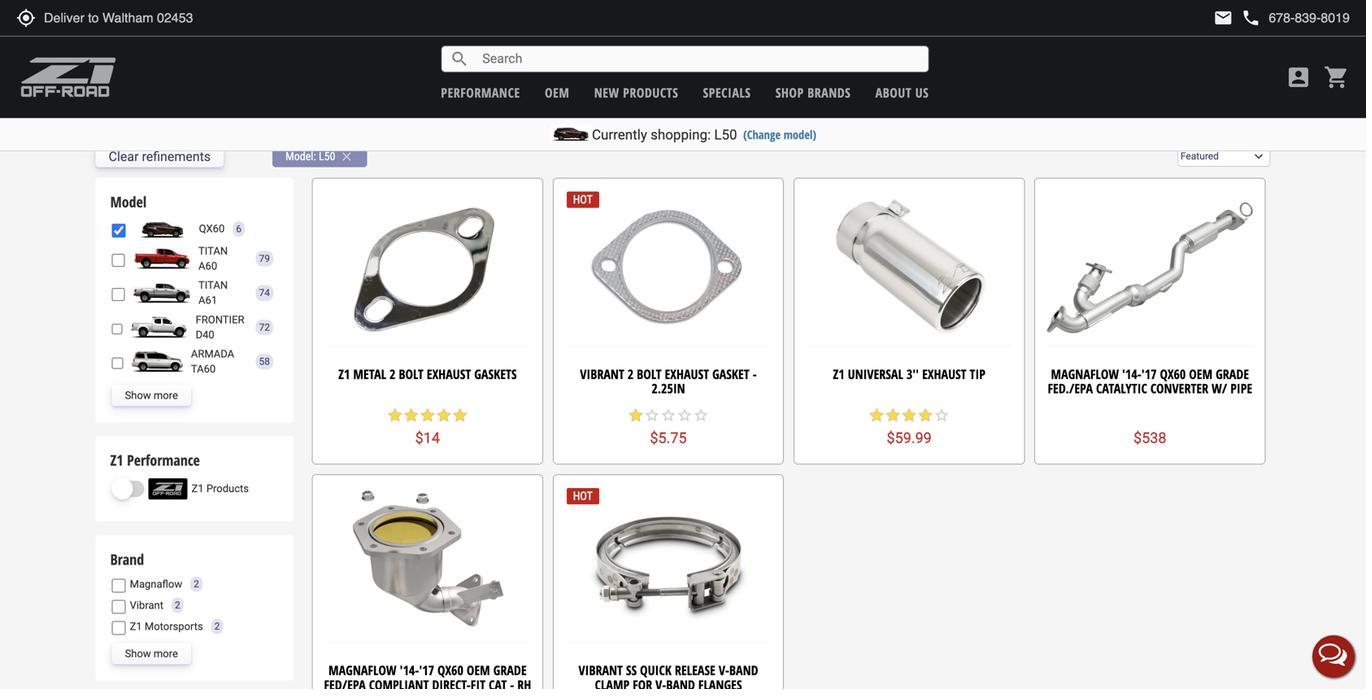 Task type: vqa. For each thing, say whether or not it's contained in the screenshot.


Task type: locate. For each thing, give the bounding box(es) containing it.
magnaflow inside magnaflow '14-'17 qx60 oem grade fed/epa compliant direct-fit cat - rh
[[329, 662, 397, 679]]

bolt right metal
[[399, 365, 424, 383]]

z1 left motorsports
[[130, 620, 142, 632]]

band right release
[[730, 662, 759, 679]]

star star star star star $14
[[387, 407, 468, 446]]

qx60 inside magnaflow '14-'17 qx60 oem grade fed./epa catalytic converter w/ pipe
[[1160, 365, 1186, 383]]

vibrant down magnaflow
[[130, 599, 163, 611]]

1 horizontal spatial magnaflow
[[1051, 365, 1119, 383]]

show for brand
[[125, 647, 151, 660]]

z1 left universal
[[833, 365, 845, 383]]

'17 for compliant
[[419, 662, 434, 679]]

oem left pipe
[[1190, 365, 1213, 383]]

show more button for model
[[112, 385, 191, 406]]

show more down nissan armada ta60 2004 2005 2006 2007 2008 2009 2010 2011 2012 2013 2014 2015 vk56de 5.6l s se sl sv le platinum z1 off-road image
[[125, 389, 178, 401]]

0 vertical spatial oem
[[545, 84, 570, 101]]

infiniti qx60 l50 2013 2014 2015 2016 2017 2018 2019 2020 vq35de vq35dd 3.5l z1 off-road image
[[130, 218, 195, 240]]

new
[[594, 84, 620, 101]]

1 horizontal spatial oem
[[545, 84, 570, 101]]

grade for pipe
[[1216, 365, 1250, 383]]

2 titan from the top
[[199, 279, 228, 291]]

6 star from the left
[[628, 407, 644, 423]]

2 exhaust from the left
[[665, 365, 709, 383]]

'14- left "direct-"
[[400, 662, 419, 679]]

performance link
[[441, 84, 520, 101]]

0 horizontal spatial '17
[[419, 662, 434, 679]]

'17 up $538
[[1142, 365, 1157, 383]]

band right the for
[[666, 676, 695, 689]]

pipe
[[1231, 380, 1253, 397]]

metal
[[353, 365, 386, 383]]

0 vertical spatial '17
[[1142, 365, 1157, 383]]

exhaust inside vibrant 2 bolt exhaust gasket - 2.25in
[[665, 365, 709, 383]]

ta60
[[191, 363, 216, 375]]

1 horizontal spatial exhaust
[[665, 365, 709, 383]]

account_box
[[1286, 64, 1312, 90]]

0 horizontal spatial qx60
[[199, 223, 225, 235]]

grade right converter
[[1216, 365, 1250, 383]]

oem
[[545, 84, 570, 101], [1190, 365, 1213, 383], [467, 662, 490, 679]]

2 horizontal spatial exhaust
[[923, 365, 967, 383]]

1 horizontal spatial -
[[753, 365, 757, 383]]

new products
[[594, 84, 679, 101]]

3 star_border from the left
[[677, 407, 693, 423]]

2 star_border from the left
[[661, 407, 677, 423]]

0 horizontal spatial '14-
[[400, 662, 419, 679]]

2 more from the top
[[154, 647, 178, 660]]

titan
[[199, 245, 228, 257], [199, 279, 228, 291]]

qx60
[[199, 223, 225, 235], [1160, 365, 1186, 383], [438, 662, 464, 679]]

1 horizontal spatial grade
[[1216, 365, 1250, 383]]

l50 left close
[[319, 149, 336, 163]]

nissan titan a60 2004 2005 2006 2007 2008 2009 2010 2011 2012 2013 2014 2015 vk56de 5.6l s se sv sl le xe pro-4x offroad z1 off-road image
[[129, 248, 194, 269]]

'14- for catalytic
[[1123, 365, 1142, 383]]

mail link
[[1214, 8, 1234, 28]]

more down z1 motorsports
[[154, 647, 178, 660]]

close
[[340, 149, 354, 164]]

v-
[[719, 662, 730, 679], [656, 676, 666, 689]]

oem left new
[[545, 84, 570, 101]]

4 star from the left
[[436, 407, 452, 423]]

vibrant 2 bolt exhaust gasket - 2.25in
[[580, 365, 757, 397]]

oem inside magnaflow '14-'17 qx60 oem grade fed./epa catalytic converter w/ pipe
[[1190, 365, 1213, 383]]

bolt up star star_border star_border star_border star_border $5.75
[[637, 365, 662, 383]]

exhaust right 3''
[[923, 365, 967, 383]]

2 horizontal spatial qx60
[[1160, 365, 1186, 383]]

show
[[125, 389, 151, 401], [125, 647, 151, 660]]

1 more from the top
[[154, 389, 178, 401]]

show more for brand
[[125, 647, 178, 660]]

1 horizontal spatial qx60
[[438, 662, 464, 679]]

more for brand
[[154, 647, 178, 660]]

2 left 2.25in
[[628, 365, 634, 383]]

vibrant left ss
[[579, 662, 623, 679]]

show down nissan armada ta60 2004 2005 2006 2007 2008 2009 2010 2011 2012 2013 2014 2015 vk56de 5.6l s se sl sv le platinum z1 off-road image
[[125, 389, 151, 401]]

qx60 left w/
[[1160, 365, 1186, 383]]

z1 left metal
[[339, 365, 350, 383]]

motorsports
[[145, 620, 203, 632]]

us
[[916, 84, 929, 101]]

vibrant inside vibrant ss quick release v-band clamp for v-band flanges
[[579, 662, 623, 679]]

1 show more from the top
[[125, 389, 178, 401]]

oem for magnaflow '14-'17 qx60 oem grade fed/epa compliant direct-fit cat - rh
[[467, 662, 490, 679]]

converter
[[1151, 380, 1209, 397]]

None checkbox
[[112, 224, 126, 238], [112, 322, 123, 336], [112, 224, 126, 238], [112, 322, 123, 336]]

1 show from the top
[[125, 389, 151, 401]]

vibrant for vibrant ss quick release v-band clamp for v-band flanges
[[579, 662, 623, 679]]

'17 inside magnaflow '14-'17 qx60 oem grade fed./epa catalytic converter w/ pipe
[[1142, 365, 1157, 383]]

2 for vibrant
[[175, 600, 180, 611]]

Search search field
[[470, 46, 928, 72]]

for
[[633, 676, 653, 689]]

1 vertical spatial more
[[154, 647, 178, 660]]

1 horizontal spatial '14-
[[1123, 365, 1142, 383]]

titan up a60
[[199, 245, 228, 257]]

magnaflow
[[130, 578, 182, 590]]

'14- left converter
[[1123, 365, 1142, 383]]

1 vertical spatial oem
[[1190, 365, 1213, 383]]

2 show from the top
[[125, 647, 151, 660]]

0 vertical spatial show
[[125, 389, 151, 401]]

l50 left (change
[[715, 126, 738, 143]]

qx60 inside magnaflow '14-'17 qx60 oem grade fed/epa compliant direct-fit cat - rh
[[438, 662, 464, 679]]

1 titan from the top
[[199, 245, 228, 257]]

currently
[[592, 126, 647, 143]]

1 vertical spatial show
[[125, 647, 151, 660]]

oem link
[[545, 84, 570, 101]]

flanges
[[699, 676, 742, 689]]

exhaust left gaskets
[[427, 365, 471, 383]]

0 vertical spatial vibrant
[[580, 365, 625, 383]]

clear refinements button
[[96, 146, 224, 167]]

2 right magnaflow
[[194, 578, 199, 590]]

0 horizontal spatial magnaflow
[[329, 662, 397, 679]]

0 vertical spatial more
[[154, 389, 178, 401]]

tip
[[970, 365, 986, 383]]

v- right release
[[719, 662, 730, 679]]

0 vertical spatial '14-
[[1123, 365, 1142, 383]]

nissan frontier d40 2005 2006 2007 2008 2009 2010 2011 2012 2013 2014 2015 2016 2017 2018 2019 2020 2021 vq40de vq38dd qr25de 4.0l 3.8l 2.5l s se sl sv le xe pro-4x offroad z1 off-road image
[[127, 317, 192, 338]]

1 vertical spatial '17
[[419, 662, 434, 679]]

z1 for z1 performance
[[110, 450, 123, 470]]

5 star_border from the left
[[934, 407, 950, 423]]

magnaflow for fed./epa
[[1051, 365, 1119, 383]]

nissan armada ta60 2004 2005 2006 2007 2008 2009 2010 2011 2012 2013 2014 2015 vk56de 5.6l s se sl sv le platinum z1 off-road image
[[127, 351, 187, 372]]

1 vertical spatial qx60
[[1160, 365, 1186, 383]]

2 vertical spatial qx60
[[438, 662, 464, 679]]

star_border inside star star star star star_border $59.99
[[934, 407, 950, 423]]

show more
[[125, 389, 178, 401], [125, 647, 178, 660]]

grade
[[1216, 365, 1250, 383], [494, 662, 527, 679]]

z1 motorsports logo image
[[20, 57, 117, 98]]

2 vertical spatial vibrant
[[579, 662, 623, 679]]

0 vertical spatial grade
[[1216, 365, 1250, 383]]

2 up motorsports
[[175, 600, 180, 611]]

magnaflow
[[1051, 365, 1119, 383], [329, 662, 397, 679]]

1 vertical spatial titan
[[199, 279, 228, 291]]

2 right motorsports
[[214, 621, 220, 632]]

0 horizontal spatial exhaust
[[427, 365, 471, 383]]

magnaflow inside magnaflow '14-'17 qx60 oem grade fed./epa catalytic converter w/ pipe
[[1051, 365, 1119, 383]]

performance
[[127, 450, 200, 470]]

specials
[[703, 84, 751, 101]]

z1 left 'performance'
[[110, 450, 123, 470]]

$14
[[415, 429, 440, 446]]

'17 inside magnaflow '14-'17 qx60 oem grade fed/epa compliant direct-fit cat - rh
[[419, 662, 434, 679]]

qx60 left 6
[[199, 223, 225, 235]]

'14- for compliant
[[400, 662, 419, 679]]

1 show more button from the top
[[112, 385, 191, 406]]

1 vertical spatial show more button
[[112, 643, 191, 664]]

- right gasket
[[753, 365, 757, 383]]

show more button
[[112, 385, 191, 406], [112, 643, 191, 664]]

0 horizontal spatial l50
[[319, 149, 336, 163]]

model
[[110, 192, 147, 212]]

0 vertical spatial show more
[[125, 389, 178, 401]]

0 horizontal spatial oem
[[467, 662, 490, 679]]

model:
[[286, 149, 316, 163]]

rh
[[518, 676, 531, 689]]

3 exhaust from the left
[[923, 365, 967, 383]]

show more button down nissan armada ta60 2004 2005 2006 2007 2008 2009 2010 2011 2012 2013 2014 2015 vk56de 5.6l s se sl sv le platinum z1 off-road image
[[112, 385, 191, 406]]

oem inside magnaflow '14-'17 qx60 oem grade fed/epa compliant direct-fit cat - rh
[[467, 662, 490, 679]]

- inside vibrant 2 bolt exhaust gasket - 2.25in
[[753, 365, 757, 383]]

3 star from the left
[[420, 407, 436, 423]]

show more button down z1 motorsports
[[112, 643, 191, 664]]

show more down z1 motorsports
[[125, 647, 178, 660]]

refinements
[[142, 149, 211, 164]]

1 horizontal spatial l50
[[715, 126, 738, 143]]

2 vertical spatial oem
[[467, 662, 490, 679]]

w/
[[1212, 380, 1228, 397]]

'17 left "fit"
[[419, 662, 434, 679]]

1 vertical spatial l50
[[319, 149, 336, 163]]

grade inside magnaflow '14-'17 qx60 oem grade fed./epa catalytic converter w/ pipe
[[1216, 365, 1250, 383]]

more down nissan armada ta60 2004 2005 2006 2007 2008 2009 2010 2011 2012 2013 2014 2015 vk56de 5.6l s se sl sv le platinum z1 off-road image
[[154, 389, 178, 401]]

oem left rh
[[467, 662, 490, 679]]

gasket
[[713, 365, 750, 383]]

8 star from the left
[[885, 407, 901, 423]]

1 vertical spatial vibrant
[[130, 599, 163, 611]]

frontier
[[196, 313, 244, 326]]

0 horizontal spatial grade
[[494, 662, 527, 679]]

'14- inside magnaflow '14-'17 qx60 oem grade fed./epa catalytic converter w/ pipe
[[1123, 365, 1142, 383]]

l50
[[715, 126, 738, 143], [319, 149, 336, 163]]

titan for a60
[[199, 245, 228, 257]]

1 horizontal spatial '17
[[1142, 365, 1157, 383]]

z1 for z1 products
[[192, 482, 204, 495]]

- inside magnaflow '14-'17 qx60 oem grade fed/epa compliant direct-fit cat - rh
[[510, 676, 514, 689]]

band
[[730, 662, 759, 679], [666, 676, 695, 689]]

2 right metal
[[390, 365, 396, 383]]

qx60 left "fit"
[[438, 662, 464, 679]]

v- right the for
[[656, 676, 666, 689]]

titan a61
[[199, 279, 228, 306]]

0 horizontal spatial bolt
[[399, 365, 424, 383]]

exhaust for z1 universal 3'' exhaust tip
[[923, 365, 967, 383]]

1 horizontal spatial bolt
[[637, 365, 662, 383]]

'14-
[[1123, 365, 1142, 383], [400, 662, 419, 679]]

titan up the a61
[[199, 279, 228, 291]]

d40
[[196, 329, 215, 341]]

2 horizontal spatial oem
[[1190, 365, 1213, 383]]

z1 left products
[[192, 482, 204, 495]]

a61
[[199, 294, 217, 306]]

0 vertical spatial show more button
[[112, 385, 191, 406]]

qx60 for magnaflow '14-'17 qx60 oem grade fed./epa catalytic converter w/ pipe
[[1160, 365, 1186, 383]]

grade inside magnaflow '14-'17 qx60 oem grade fed/epa compliant direct-fit cat - rh
[[494, 662, 527, 679]]

1 star from the left
[[387, 407, 403, 423]]

$538
[[1134, 429, 1167, 446]]

fed/epa
[[324, 676, 366, 689]]

compliant
[[369, 676, 429, 689]]

z1
[[339, 365, 350, 383], [833, 365, 845, 383], [110, 450, 123, 470], [192, 482, 204, 495], [130, 620, 142, 632]]

1 vertical spatial magnaflow
[[329, 662, 397, 679]]

'17 for catalytic
[[1142, 365, 1157, 383]]

more
[[154, 389, 178, 401], [154, 647, 178, 660]]

titan for a61
[[199, 279, 228, 291]]

vibrant inside vibrant 2 bolt exhaust gasket - 2.25in
[[580, 365, 625, 383]]

2 for magnaflow
[[194, 578, 199, 590]]

exhaust
[[427, 365, 471, 383], [665, 365, 709, 383], [923, 365, 967, 383]]

0 vertical spatial -
[[753, 365, 757, 383]]

universal
[[848, 365, 904, 383]]

1 vertical spatial -
[[510, 676, 514, 689]]

0 vertical spatial qx60
[[199, 223, 225, 235]]

5 star from the left
[[452, 407, 468, 423]]

(change model) link
[[744, 126, 817, 142]]

exhaust left gasket
[[665, 365, 709, 383]]

'14- inside magnaflow '14-'17 qx60 oem grade fed/epa compliant direct-fit cat - rh
[[400, 662, 419, 679]]

2 show more button from the top
[[112, 643, 191, 664]]

- left rh
[[510, 676, 514, 689]]

star_border
[[644, 407, 661, 423], [661, 407, 677, 423], [677, 407, 693, 423], [693, 407, 709, 423], [934, 407, 950, 423]]

0 vertical spatial titan
[[199, 245, 228, 257]]

grade right "fit"
[[494, 662, 527, 679]]

2 bolt from the left
[[637, 365, 662, 383]]

None checkbox
[[112, 253, 125, 267], [112, 288, 125, 302], [112, 356, 123, 370], [112, 579, 126, 593], [112, 600, 126, 614], [112, 621, 126, 635], [112, 253, 125, 267], [112, 288, 125, 302], [112, 356, 123, 370], [112, 579, 126, 593], [112, 600, 126, 614], [112, 621, 126, 635]]

2 show more from the top
[[125, 647, 178, 660]]

1 vertical spatial show more
[[125, 647, 178, 660]]

vibrant left 2.25in
[[580, 365, 625, 383]]

0 vertical spatial magnaflow
[[1051, 365, 1119, 383]]

1 vertical spatial '14-
[[400, 662, 419, 679]]

'17
[[1142, 365, 1157, 383], [419, 662, 434, 679]]

show down z1 motorsports
[[125, 647, 151, 660]]

0 horizontal spatial -
[[510, 676, 514, 689]]

1 vertical spatial grade
[[494, 662, 527, 679]]



Task type: describe. For each thing, give the bounding box(es) containing it.
z1 for z1 motorsports
[[130, 620, 142, 632]]

star star star star star_border $59.99
[[869, 407, 950, 446]]

cat
[[489, 676, 507, 689]]

products
[[206, 482, 249, 495]]

z1 for z1 universal 3'' exhaust tip
[[833, 365, 845, 383]]

clear
[[109, 149, 139, 164]]

model: l50 close
[[286, 149, 354, 164]]

1 bolt from the left
[[399, 365, 424, 383]]

fit
[[471, 676, 486, 689]]

show for model
[[125, 389, 151, 401]]

magnaflow for fed/epa
[[329, 662, 397, 679]]

vibrant ss quick release v-band clamp for v-band flanges
[[579, 662, 759, 689]]

1 star_border from the left
[[644, 407, 661, 423]]

release
[[675, 662, 716, 679]]

nissan titan xd h61 2016 2017 2018 2019 2020 cummins diesel z1 off-road image
[[129, 282, 194, 304]]

z1 metal 2 bolt exhaust gaskets
[[339, 365, 517, 383]]

74
[[259, 287, 270, 299]]

clamp
[[595, 676, 630, 689]]

phone link
[[1242, 8, 1350, 28]]

0 vertical spatial l50
[[715, 126, 738, 143]]

currently shopping: l50 (change model)
[[592, 126, 817, 143]]

phone
[[1242, 8, 1261, 28]]

10 star from the left
[[918, 407, 934, 423]]

shop brands link
[[776, 84, 851, 101]]

0 horizontal spatial band
[[666, 676, 695, 689]]

4 star_border from the left
[[693, 407, 709, 423]]

3''
[[907, 365, 919, 383]]

0 horizontal spatial v-
[[656, 676, 666, 689]]

z1 for z1 metal 2 bolt exhaust gaskets
[[339, 365, 350, 383]]

vibrant for vibrant
[[130, 599, 163, 611]]

fed./epa
[[1048, 380, 1093, 397]]

exhaust for vibrant 2 bolt exhaust gasket - 2.25in
[[665, 365, 709, 383]]

brand
[[110, 549, 144, 569]]

titan a60
[[199, 245, 228, 272]]

7 star from the left
[[869, 407, 885, 423]]

mail
[[1214, 8, 1234, 28]]

products
[[623, 84, 679, 101]]

direct-
[[432, 676, 471, 689]]

clear refinements
[[109, 149, 211, 164]]

ss
[[626, 662, 637, 679]]

star star_border star_border star_border star_border $5.75
[[628, 407, 709, 446]]

frontier d40
[[196, 313, 244, 341]]

show more for model
[[125, 389, 178, 401]]

catalytic
[[1097, 380, 1148, 397]]

l50 inside model: l50 close
[[319, 149, 336, 163]]

58
[[259, 356, 270, 367]]

shop
[[776, 84, 804, 101]]

armada ta60
[[191, 348, 234, 375]]

show more button for brand
[[112, 643, 191, 664]]

qx60 for magnaflow '14-'17 qx60 oem grade fed/epa compliant direct-fit cat - rh
[[438, 662, 464, 679]]

star inside star star_border star_border star_border star_border $5.75
[[628, 407, 644, 423]]

vibrant for vibrant 2 bolt exhaust gasket - 2.25in
[[580, 365, 625, 383]]

shopping_cart link
[[1320, 64, 1350, 90]]

2 for z1 motorsports
[[214, 621, 220, 632]]

magnaflow '14-'17 qx60 oem grade fed/epa compliant direct-fit cat - rh
[[324, 662, 531, 689]]

1 horizontal spatial band
[[730, 662, 759, 679]]

2 star from the left
[[403, 407, 420, 423]]

bolt inside vibrant 2 bolt exhaust gasket - 2.25in
[[637, 365, 662, 383]]

2.25in
[[652, 380, 686, 397]]

shop brands
[[776, 84, 851, 101]]

brands
[[808, 84, 851, 101]]

specials link
[[703, 84, 751, 101]]

my_location
[[16, 8, 36, 28]]

performance
[[441, 84, 520, 101]]

79
[[259, 253, 270, 264]]

6
[[236, 223, 242, 235]]

$5.75
[[650, 429, 687, 446]]

z1 motorsports
[[130, 620, 203, 632]]

shopping:
[[651, 126, 711, 143]]

z1 products
[[192, 482, 249, 495]]

new products link
[[594, 84, 679, 101]]

model)
[[784, 126, 817, 142]]

magnaflow '14-'17 qx60 oem grade fed./epa catalytic converter w/ pipe
[[1048, 365, 1253, 397]]

about us
[[876, 84, 929, 101]]

oem for magnaflow '14-'17 qx60 oem grade fed./epa catalytic converter w/ pipe
[[1190, 365, 1213, 383]]

z1 performance
[[110, 450, 200, 470]]

quick
[[640, 662, 672, 679]]

search
[[450, 49, 470, 69]]

72
[[259, 322, 270, 333]]

2 inside vibrant 2 bolt exhaust gasket - 2.25in
[[628, 365, 634, 383]]

more for model
[[154, 389, 178, 401]]

grade for cat
[[494, 662, 527, 679]]

9 star from the left
[[901, 407, 918, 423]]

account_box link
[[1282, 64, 1316, 90]]

about us link
[[876, 84, 929, 101]]

(change
[[744, 126, 781, 142]]

gaskets
[[474, 365, 517, 383]]

1 horizontal spatial v-
[[719, 662, 730, 679]]

armada
[[191, 348, 234, 360]]

mail phone
[[1214, 8, 1261, 28]]

1 exhaust from the left
[[427, 365, 471, 383]]

shopping_cart
[[1324, 64, 1350, 90]]

$59.99
[[887, 429, 932, 446]]

about
[[876, 84, 912, 101]]

z1 universal 3'' exhaust tip
[[833, 365, 986, 383]]



